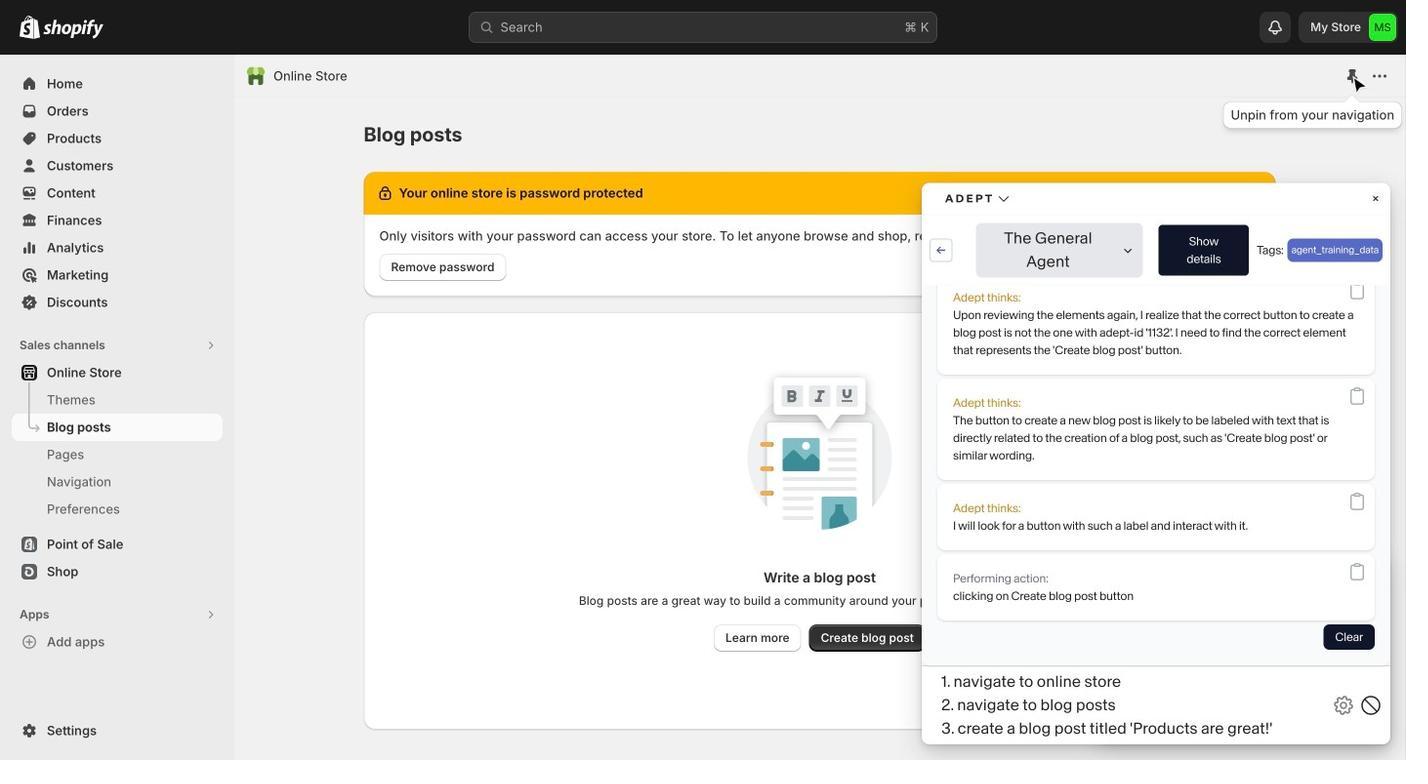 Task type: describe. For each thing, give the bounding box(es) containing it.
my store image
[[1370, 14, 1397, 41]]

1 horizontal spatial shopify image
[[43, 19, 104, 39]]



Task type: vqa. For each thing, say whether or not it's contained in the screenshot.
Shopify image to the left
yes



Task type: locate. For each thing, give the bounding box(es) containing it.
online store image
[[246, 66, 266, 86]]

0 horizontal spatial shopify image
[[20, 15, 40, 39]]

tooltip
[[1223, 102, 1403, 129]]

shopify image
[[20, 15, 40, 39], [43, 19, 104, 39]]



